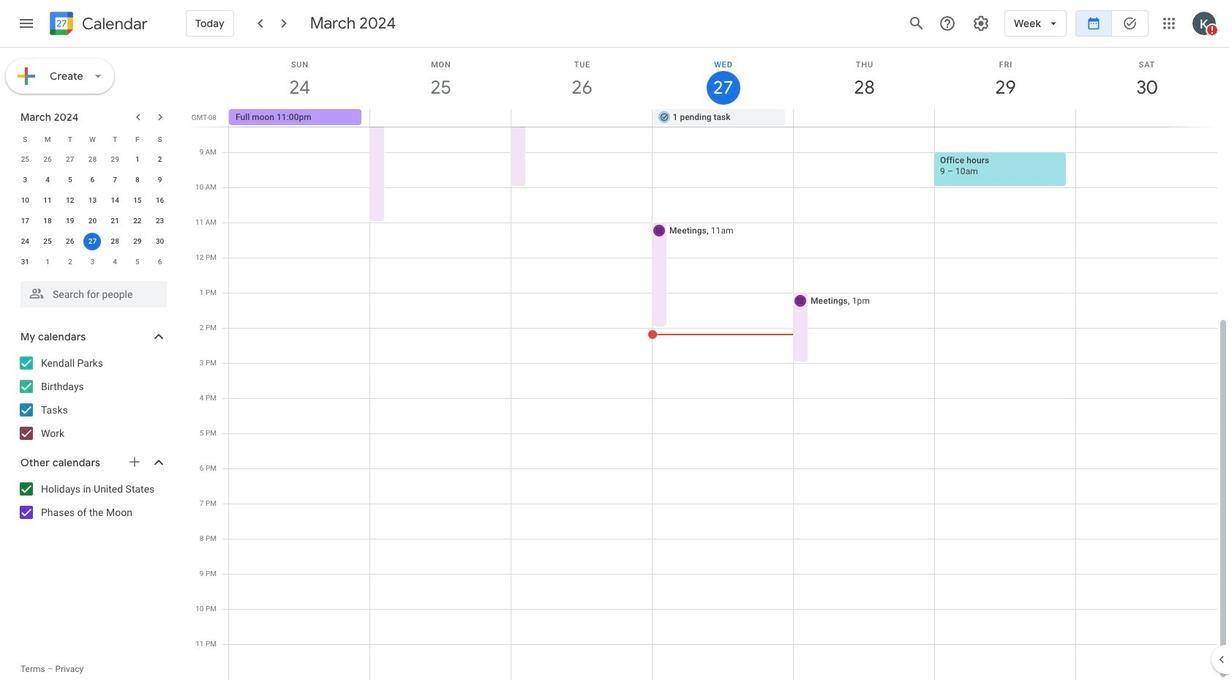 Task type: vqa. For each thing, say whether or not it's contained in the screenshot.
heading within CALENDAR element
yes



Task type: describe. For each thing, give the bounding box(es) containing it.
february 26 element
[[39, 151, 56, 168]]

february 25 element
[[16, 151, 34, 168]]

20 element
[[84, 212, 101, 230]]

26 element
[[61, 233, 79, 250]]

7 element
[[106, 171, 124, 189]]

22 element
[[129, 212, 146, 230]]

8 element
[[129, 171, 146, 189]]

other calendars list
[[3, 477, 182, 524]]

24 element
[[16, 233, 34, 250]]

21 element
[[106, 212, 124, 230]]

16 element
[[151, 192, 169, 209]]

9 element
[[151, 171, 169, 189]]

28 element
[[106, 233, 124, 250]]

february 28 element
[[84, 151, 101, 168]]

13 element
[[84, 192, 101, 209]]

15 element
[[129, 192, 146, 209]]

5 element
[[61, 171, 79, 189]]

march 2024 grid
[[14, 129, 171, 272]]

25 element
[[39, 233, 56, 250]]

12 element
[[61, 192, 79, 209]]

cell inside march 2024 grid
[[81, 231, 104, 252]]

11 element
[[39, 192, 56, 209]]

31 element
[[16, 253, 34, 271]]

february 27 element
[[61, 151, 79, 168]]

my calendars list
[[3, 351, 182, 445]]

17 element
[[16, 212, 34, 230]]

Search for people text field
[[29, 281, 158, 307]]

april 4 element
[[106, 253, 124, 271]]

april 1 element
[[39, 253, 56, 271]]

1 element
[[129, 151, 146, 168]]

18 element
[[39, 212, 56, 230]]

29 element
[[129, 233, 146, 250]]



Task type: locate. For each thing, give the bounding box(es) containing it.
calendar element
[[47, 9, 148, 41]]

2 element
[[151, 151, 169, 168]]

settings menu image
[[973, 15, 990, 32]]

4 element
[[39, 171, 56, 189]]

30 element
[[151, 233, 169, 250]]

main drawer image
[[18, 15, 35, 32]]

27, today element
[[84, 233, 101, 250]]

april 6 element
[[151, 253, 169, 271]]

6 element
[[84, 171, 101, 189]]

None search field
[[0, 275, 182, 307]]

february 29 element
[[106, 151, 124, 168]]

add other calendars image
[[127, 455, 142, 469]]

14 element
[[106, 192, 124, 209]]

april 2 element
[[61, 253, 79, 271]]

heading inside calendar element
[[79, 15, 148, 33]]

grid
[[187, 46, 1230, 680]]

23 element
[[151, 212, 169, 230]]

19 element
[[61, 212, 79, 230]]

april 3 element
[[84, 253, 101, 271]]

10 element
[[16, 192, 34, 209]]

heading
[[79, 15, 148, 33]]

row group
[[14, 149, 171, 272]]

april 5 element
[[129, 253, 146, 271]]

cell
[[370, 109, 511, 127], [511, 109, 653, 127], [794, 109, 935, 127], [935, 109, 1076, 127], [1076, 109, 1217, 127], [81, 231, 104, 252]]

row
[[223, 109, 1230, 127], [14, 129, 171, 149], [14, 149, 171, 170], [14, 170, 171, 190], [14, 190, 171, 211], [14, 211, 171, 231], [14, 231, 171, 252], [14, 252, 171, 272]]

3 element
[[16, 171, 34, 189]]



